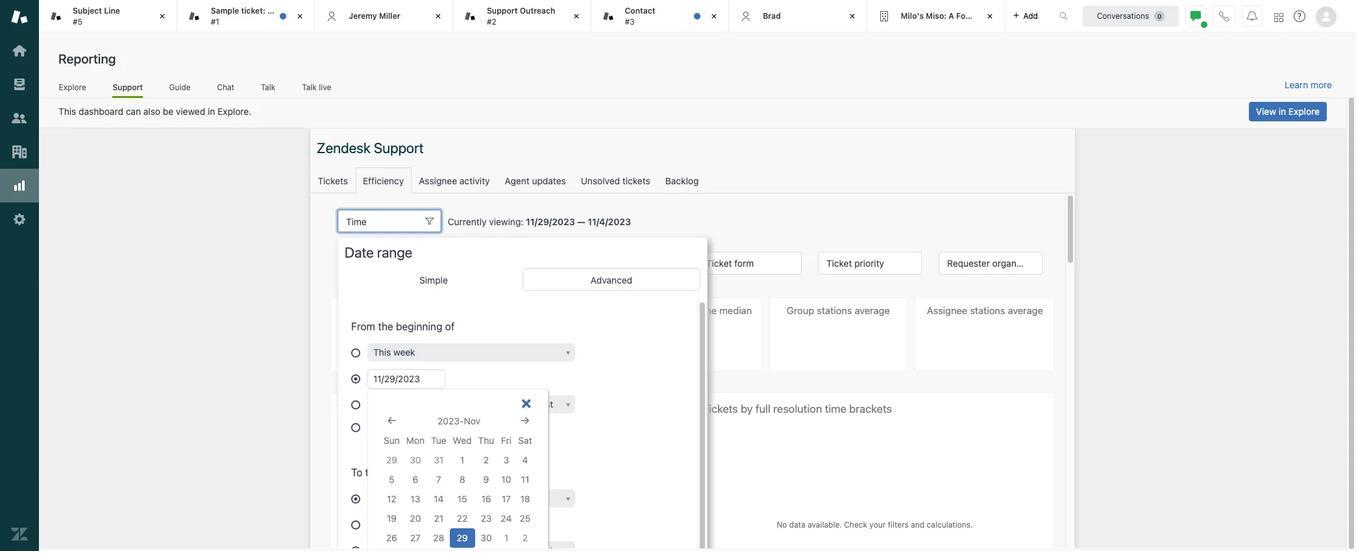 Task type: vqa. For each thing, say whether or not it's contained in the screenshot.
Close icon inside THE BRAD tab
no



Task type: locate. For each thing, give the bounding box(es) containing it.
explore
[[59, 82, 86, 92], [1289, 106, 1321, 117]]

contact #3
[[625, 6, 656, 26]]

close image
[[294, 10, 307, 23], [570, 10, 583, 23], [708, 10, 721, 23], [984, 10, 997, 23]]

talk live link
[[302, 82, 332, 96]]

guide link
[[169, 82, 191, 96]]

3 tab from the left
[[453, 0, 591, 32]]

this
[[58, 106, 76, 117]]

2 in from the left
[[1279, 106, 1287, 117]]

ticket:
[[241, 6, 266, 16]]

talk
[[261, 82, 276, 92], [302, 82, 317, 92]]

get help image
[[1295, 10, 1306, 22]]

close image right meet
[[294, 10, 307, 23]]

1 horizontal spatial explore
[[1289, 106, 1321, 117]]

support up can
[[113, 82, 143, 92]]

0 horizontal spatial talk
[[261, 82, 276, 92]]

4 close image from the left
[[984, 10, 997, 23]]

subject
[[73, 6, 102, 16]]

talk for talk
[[261, 82, 276, 92]]

sample
[[211, 6, 239, 16]]

explore inside button
[[1289, 106, 1321, 117]]

zendesk products image
[[1275, 13, 1284, 22]]

foodlez
[[957, 11, 987, 21]]

support inside support outreach #2
[[487, 6, 518, 16]]

subsidiary
[[989, 11, 1030, 21]]

close image left milo's
[[846, 10, 859, 23]]

a
[[949, 11, 955, 21]]

1 horizontal spatial close image
[[432, 10, 445, 23]]

button displays agent's chat status as online. image
[[1191, 11, 1202, 21]]

talk right chat
[[261, 82, 276, 92]]

conversations
[[1098, 11, 1150, 20]]

1 talk from the left
[[261, 82, 276, 92]]

1 close image from the left
[[156, 10, 169, 23]]

can
[[126, 106, 141, 117]]

1 vertical spatial support
[[113, 82, 143, 92]]

support for support
[[113, 82, 143, 92]]

close image left add popup button
[[984, 10, 997, 23]]

conversations button
[[1083, 6, 1180, 26]]

1 vertical spatial explore
[[1289, 106, 1321, 117]]

reporting
[[58, 51, 116, 66]]

close image right line
[[156, 10, 169, 23]]

this dashboard can also be viewed in explore.
[[58, 106, 252, 117]]

0 horizontal spatial close image
[[156, 10, 169, 23]]

close image right outreach
[[570, 10, 583, 23]]

tab containing sample ticket: meet the ticket
[[177, 0, 325, 32]]

in inside button
[[1279, 106, 1287, 117]]

2 talk from the left
[[302, 82, 317, 92]]

close image
[[156, 10, 169, 23], [432, 10, 445, 23], [846, 10, 859, 23]]

the
[[289, 6, 301, 16]]

guide
[[169, 82, 191, 92]]

close image inside tab
[[156, 10, 169, 23]]

notifications image
[[1248, 11, 1258, 21]]

brad tab
[[730, 0, 868, 32]]

0 horizontal spatial support
[[113, 82, 143, 92]]

get started image
[[11, 42, 28, 59]]

view in explore button
[[1250, 102, 1328, 121]]

1 tab from the left
[[39, 0, 177, 32]]

jeremy
[[349, 11, 377, 21]]

in
[[208, 106, 215, 117], [1279, 106, 1287, 117]]

explore up the this
[[59, 82, 86, 92]]

in right view
[[1279, 106, 1287, 117]]

close image inside jeremy miller tab
[[432, 10, 445, 23]]

4 tab from the left
[[591, 0, 730, 32]]

milo's
[[901, 11, 924, 21]]

add button
[[1006, 0, 1046, 32]]

3 close image from the left
[[708, 10, 721, 23]]

in right the viewed
[[208, 106, 215, 117]]

talk link
[[261, 82, 276, 96]]

tabs tab list
[[39, 0, 1046, 32]]

tab containing contact
[[591, 0, 730, 32]]

tab
[[39, 0, 177, 32], [177, 0, 325, 32], [453, 0, 591, 32], [591, 0, 730, 32]]

milo's miso: a foodlez subsidiary
[[901, 11, 1030, 21]]

close image left "brad"
[[708, 10, 721, 23]]

zendesk support image
[[11, 8, 28, 25]]

2 tab from the left
[[177, 0, 325, 32]]

0 horizontal spatial explore
[[59, 82, 86, 92]]

customers image
[[11, 110, 28, 127]]

support
[[487, 6, 518, 16], [113, 82, 143, 92]]

view in explore
[[1257, 106, 1321, 117]]

2 horizontal spatial close image
[[846, 10, 859, 23]]

#3
[[625, 17, 635, 26]]

also
[[143, 106, 160, 117]]

0 vertical spatial support
[[487, 6, 518, 16]]

0 horizontal spatial in
[[208, 106, 215, 117]]

3 close image from the left
[[846, 10, 859, 23]]

line
[[104, 6, 120, 16]]

talk left live
[[302, 82, 317, 92]]

dashboard
[[79, 106, 123, 117]]

more
[[1311, 79, 1333, 90]]

1 horizontal spatial support
[[487, 6, 518, 16]]

view
[[1257, 106, 1277, 117]]

1 horizontal spatial talk
[[302, 82, 317, 92]]

close image inside brad tab
[[846, 10, 859, 23]]

#1
[[211, 17, 219, 26]]

support up #2
[[487, 6, 518, 16]]

2 close image from the left
[[432, 10, 445, 23]]

milo's miso: a foodlez subsidiary tab
[[868, 0, 1030, 32]]

subject line #5
[[73, 6, 120, 26]]

close image right miller on the top of the page
[[432, 10, 445, 23]]

1 horizontal spatial in
[[1279, 106, 1287, 117]]

explore down learn more link
[[1289, 106, 1321, 117]]



Task type: describe. For each thing, give the bounding box(es) containing it.
live
[[319, 82, 331, 92]]

support outreach #2
[[487, 6, 556, 26]]

0 vertical spatial explore
[[59, 82, 86, 92]]

2 close image from the left
[[570, 10, 583, 23]]

organizations image
[[11, 144, 28, 160]]

meet
[[268, 6, 287, 16]]

viewed
[[176, 106, 205, 117]]

#2
[[487, 17, 497, 26]]

talk live
[[302, 82, 331, 92]]

learn
[[1285, 79, 1309, 90]]

zendesk image
[[11, 526, 28, 543]]

jeremy miller
[[349, 11, 401, 21]]

miso:
[[926, 11, 947, 21]]

learn more link
[[1285, 79, 1333, 91]]

contact
[[625, 6, 656, 16]]

1 close image from the left
[[294, 10, 307, 23]]

miller
[[379, 11, 401, 21]]

explore.
[[218, 106, 252, 117]]

brad
[[763, 11, 781, 21]]

sample ticket: meet the ticket #1
[[211, 6, 325, 26]]

chat
[[217, 82, 234, 92]]

reporting image
[[11, 177, 28, 194]]

views image
[[11, 76, 28, 93]]

add
[[1024, 11, 1039, 20]]

talk for talk live
[[302, 82, 317, 92]]

tab containing support outreach
[[453, 0, 591, 32]]

support for support outreach #2
[[487, 6, 518, 16]]

tab containing subject line
[[39, 0, 177, 32]]

close image for brad
[[846, 10, 859, 23]]

learn more
[[1285, 79, 1333, 90]]

chat link
[[217, 82, 235, 96]]

#5
[[73, 17, 82, 26]]

admin image
[[11, 211, 28, 228]]

1 in from the left
[[208, 106, 215, 117]]

ticket
[[304, 6, 325, 16]]

support link
[[113, 82, 143, 98]]

close image for jeremy miller
[[432, 10, 445, 23]]

outreach
[[520, 6, 556, 16]]

jeremy miller tab
[[315, 0, 453, 32]]

be
[[163, 106, 174, 117]]

main element
[[0, 0, 39, 551]]

close image inside milo's miso: a foodlez subsidiary tab
[[984, 10, 997, 23]]

explore link
[[58, 82, 87, 96]]



